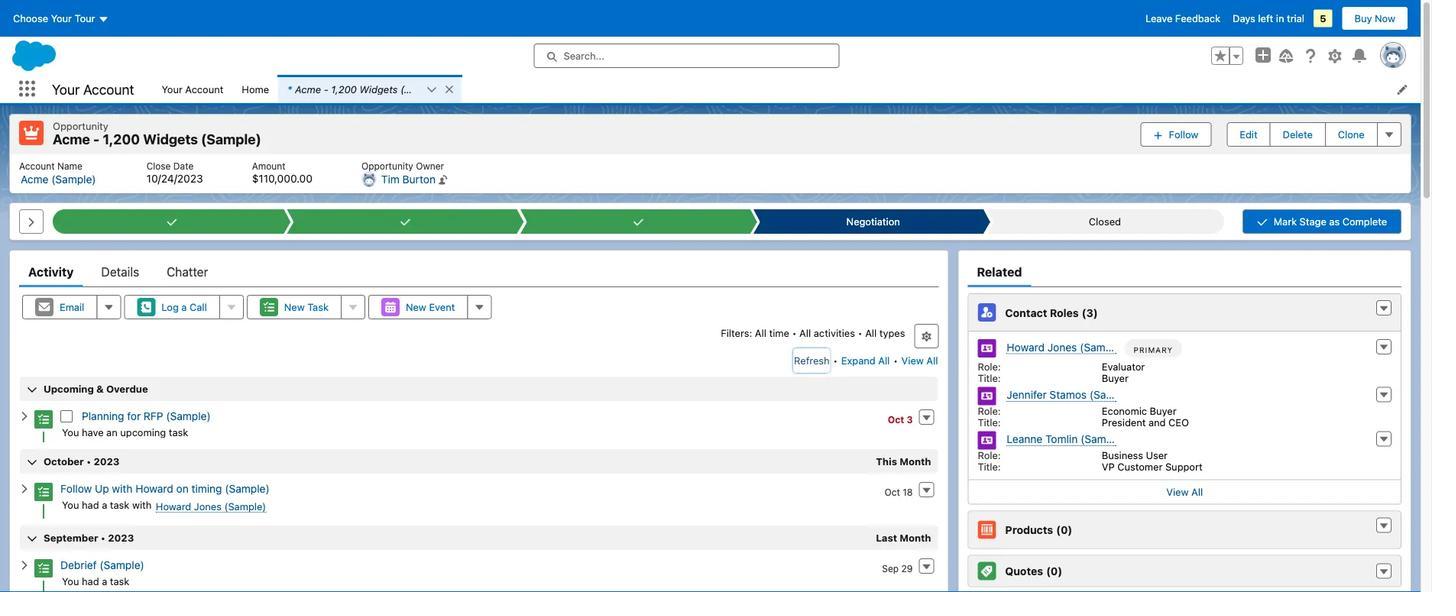 Task type: vqa. For each thing, say whether or not it's contained in the screenshot.
tab list containing Activity
yes



Task type: locate. For each thing, give the bounding box(es) containing it.
(0)
[[1057, 524, 1073, 536], [1047, 565, 1063, 578]]

view all
[[1167, 487, 1203, 498]]

your account up opportunity acme - 1,200 widgets (sample)
[[162, 83, 224, 95]]

1 horizontal spatial jones
[[1048, 341, 1077, 354]]

opportunity inside opportunity acme - 1,200 widgets (sample)
[[53, 120, 108, 131]]

1 new from the left
[[284, 302, 305, 313]]

list
[[152, 75, 1421, 103], [10, 154, 1411, 193]]

opportunity up tim
[[362, 161, 413, 171]]

follow left edit
[[1169, 129, 1199, 140]]

2 month from the top
[[900, 532, 932, 544]]

task down debrief (sample) 'link'
[[110, 576, 129, 587]]

you down 'debrief'
[[62, 576, 79, 587]]

• right october
[[86, 456, 91, 467]]

oct 18
[[885, 487, 913, 498]]

0 vertical spatial 1,200
[[331, 83, 357, 95]]

- inside list
[[324, 83, 329, 95]]

had inside you had a task with howard jones (sample)
[[82, 499, 99, 511]]

stamos
[[1050, 389, 1087, 401]]

your account inside your account link
[[162, 83, 224, 95]]

your account down tour
[[52, 81, 134, 97]]

0 horizontal spatial account
[[19, 161, 55, 171]]

opportunity image
[[19, 121, 44, 145]]

howard up you had a task with howard jones (sample) on the left bottom
[[136, 483, 173, 496]]

had
[[82, 499, 99, 511], [82, 576, 99, 587]]

1,200 for acme - 1,200 widgets (sample)
[[103, 131, 140, 148]]

for
[[127, 410, 141, 423]]

rfp
[[144, 410, 163, 423]]

widgets up "close"
[[143, 131, 198, 148]]

new inside button
[[406, 302, 426, 313]]

all down support
[[1192, 487, 1203, 498]]

1 month from the top
[[900, 456, 932, 467]]

delete button
[[1270, 122, 1326, 147]]

task image down october
[[34, 483, 53, 502]]

task image for you had a task with
[[34, 483, 53, 502]]

1,200
[[331, 83, 357, 95], [103, 131, 140, 148]]

role: for leanne
[[978, 450, 1001, 461]]

you left have
[[62, 427, 79, 438]]

howard jones (sample) link down roles
[[1007, 341, 1125, 354]]

3 role: from the top
[[978, 450, 1001, 461]]

(sample)
[[401, 83, 442, 95], [201, 131, 261, 148], [51, 173, 96, 186], [1080, 341, 1125, 354], [1090, 389, 1135, 401], [166, 410, 211, 423], [1081, 433, 1126, 446], [225, 483, 270, 496], [224, 501, 266, 512], [100, 559, 144, 572]]

1 vertical spatial jones
[[194, 501, 222, 512]]

widgets inside opportunity acme - 1,200 widgets (sample)
[[143, 131, 198, 148]]

0 vertical spatial jones
[[1048, 341, 1077, 354]]

closed
[[1089, 216, 1121, 227]]

month
[[900, 456, 932, 467], [900, 532, 932, 544]]

with down follow up with howard on timing (sample) at the bottom left of the page
[[132, 499, 152, 511]]

1 vertical spatial (0)
[[1047, 565, 1063, 578]]

(0) inside products 'element'
[[1057, 524, 1073, 536]]

jones inside contact roles element
[[1048, 341, 1077, 354]]

task right upcoming
[[169, 427, 188, 438]]

1 vertical spatial oct
[[885, 487, 900, 498]]

0 vertical spatial widgets
[[360, 83, 398, 95]]

1 vertical spatial task
[[110, 499, 129, 511]]

howard jones (sample) link down timing
[[156, 501, 266, 513]]

month right last
[[900, 532, 932, 544]]

you for you had a task with howard jones (sample)
[[62, 499, 79, 511]]

details
[[101, 265, 139, 279]]

oct for you have an upcoming task
[[888, 414, 905, 425]]

view all link down support
[[969, 480, 1401, 504]]

0 vertical spatial view all link
[[901, 349, 939, 373]]

1 horizontal spatial acme
[[53, 131, 90, 148]]

month right 'this'
[[900, 456, 932, 467]]

0 horizontal spatial acme
[[21, 173, 48, 186]]

leanne
[[1007, 433, 1043, 446]]

opportunity right |
[[451, 83, 507, 95]]

contact roles element
[[968, 294, 1402, 505]]

have
[[82, 427, 104, 438]]

a inside you had a task with howard jones (sample)
[[102, 499, 107, 511]]

list containing your account
[[152, 75, 1421, 103]]

follow left up
[[60, 483, 92, 496]]

2 task image from the top
[[34, 483, 53, 502]]

2 vertical spatial a
[[102, 576, 107, 587]]

list item
[[278, 75, 507, 103]]

1,200 inside opportunity acme - 1,200 widgets (sample)
[[103, 131, 140, 148]]

jones inside you had a task with howard jones (sample)
[[194, 501, 222, 512]]

1 vertical spatial acme
[[53, 131, 90, 148]]

view down types
[[902, 355, 924, 367]]

0 vertical spatial -
[[324, 83, 329, 95]]

follow for follow
[[1169, 129, 1199, 140]]

opportunity
[[451, 83, 507, 95], [53, 120, 108, 131], [362, 161, 413, 171]]

1 vertical spatial 2023
[[108, 532, 134, 544]]

new for new task
[[284, 302, 305, 313]]

1 horizontal spatial -
[[324, 83, 329, 95]]

1 had from the top
[[82, 499, 99, 511]]

0 vertical spatial view
[[902, 355, 924, 367]]

view all link down types
[[901, 349, 939, 373]]

you up september in the bottom left of the page
[[62, 499, 79, 511]]

home link
[[233, 75, 278, 103]]

leanne tomlin (sample) link
[[1007, 433, 1126, 446]]

2023 for up
[[94, 456, 120, 467]]

task for you had a task
[[110, 576, 129, 587]]

0 vertical spatial task image
[[34, 411, 53, 429]]

2023 up debrief (sample) 'link'
[[108, 532, 134, 544]]

(0) for products (0)
[[1057, 524, 1073, 536]]

you inside you had a task with howard jones (sample)
[[62, 499, 79, 511]]

0 vertical spatial had
[[82, 499, 99, 511]]

(sample) inside you had a task with howard jones (sample)
[[224, 501, 266, 512]]

account name acme (sample)
[[19, 161, 96, 186]]

had for you had a task
[[82, 576, 99, 587]]

2023 up up
[[94, 456, 120, 467]]

new left event
[[406, 302, 426, 313]]

your up opportunity acme - 1,200 widgets (sample)
[[162, 83, 183, 95]]

0 vertical spatial contact image
[[978, 339, 996, 358]]

1 horizontal spatial buyer
[[1150, 406, 1177, 417]]

1 horizontal spatial view
[[1167, 487, 1189, 498]]

new event
[[406, 302, 455, 313]]

1 horizontal spatial your account
[[162, 83, 224, 95]]

with right up
[[112, 483, 133, 496]]

2 vertical spatial opportunity
[[362, 161, 413, 171]]

2 vertical spatial title:
[[978, 461, 1001, 473]]

0 vertical spatial task
[[169, 427, 188, 438]]

0 horizontal spatial opportunity
[[53, 120, 108, 131]]

1 horizontal spatial opportunity
[[362, 161, 413, 171]]

widgets
[[360, 83, 398, 95], [143, 131, 198, 148]]

2023 for (sample)
[[108, 532, 134, 544]]

follow for follow up with howard on timing (sample)
[[60, 483, 92, 496]]

1 vertical spatial widgets
[[143, 131, 198, 148]]

task for you had a task with howard jones (sample)
[[110, 499, 129, 511]]

acme inside opportunity acme - 1,200 widgets (sample)
[[53, 131, 90, 148]]

0 horizontal spatial 1,200
[[103, 131, 140, 148]]

acme
[[295, 83, 321, 95], [53, 131, 90, 148], [21, 173, 48, 186]]

expand all button
[[841, 349, 891, 373]]

a for you had a task
[[102, 576, 107, 587]]

choose your tour
[[13, 13, 95, 24]]

leave feedback link
[[1146, 13, 1221, 24]]

0 horizontal spatial jones
[[194, 501, 222, 512]]

task image for you have an upcoming task
[[34, 411, 53, 429]]

(0) right products
[[1057, 524, 1073, 536]]

1 title: from the top
[[978, 373, 1001, 384]]

• up the debrief (sample)
[[101, 532, 106, 544]]

had down debrief (sample) 'link'
[[82, 576, 99, 587]]

economic
[[1102, 406, 1148, 417]]

contact roles (3)
[[1006, 306, 1098, 319]]

2 vertical spatial role:
[[978, 450, 1001, 461]]

1 horizontal spatial howard jones (sample) link
[[1007, 341, 1125, 354]]

with
[[112, 483, 133, 496], [132, 499, 152, 511]]

task inside you had a task with howard jones (sample)
[[110, 499, 129, 511]]

new inside button
[[284, 302, 305, 313]]

1 you from the top
[[62, 427, 79, 438]]

follow inside button
[[1169, 129, 1199, 140]]

widgets left |
[[360, 83, 398, 95]]

text default image
[[444, 84, 455, 95], [427, 85, 437, 95], [1379, 304, 1390, 314], [19, 411, 30, 422], [19, 484, 30, 495], [1379, 521, 1390, 532], [19, 560, 30, 571], [1379, 567, 1390, 578]]

2 horizontal spatial acme
[[295, 83, 321, 95]]

1 vertical spatial 1,200
[[103, 131, 140, 148]]

contact image for howard jones (sample)
[[978, 339, 996, 358]]

2 vertical spatial you
[[62, 576, 79, 587]]

1 vertical spatial role:
[[978, 406, 1001, 417]]

10/24/2023
[[146, 172, 203, 185]]

1 horizontal spatial new
[[406, 302, 426, 313]]

1 vertical spatial follow
[[60, 483, 92, 496]]

•
[[792, 327, 797, 339], [858, 327, 863, 339], [834, 355, 838, 367], [894, 355, 898, 367], [86, 456, 91, 467], [101, 532, 106, 544]]

(0) right quotes
[[1047, 565, 1063, 578]]

*
[[288, 83, 292, 95]]

2 contact image from the top
[[978, 387, 996, 406]]

task image down upcoming
[[34, 411, 53, 429]]

2 new from the left
[[406, 302, 426, 313]]

oct left 18
[[885, 487, 900, 498]]

oct
[[888, 414, 905, 425], [885, 487, 900, 498]]

account inside account name acme (sample)
[[19, 161, 55, 171]]

(0) for quotes (0)
[[1047, 565, 1063, 578]]

2 you from the top
[[62, 499, 79, 511]]

products
[[1006, 524, 1054, 536]]

follow up with howard on timing (sample) link
[[60, 483, 270, 496]]

account up opportunity acme - 1,200 widgets (sample)
[[83, 81, 134, 97]]

0 horizontal spatial your account
[[52, 81, 134, 97]]

group
[[1212, 47, 1244, 65]]

18
[[903, 487, 913, 498]]

tab list
[[19, 257, 939, 287]]

a down up
[[102, 499, 107, 511]]

acme for acme - 1,200 widgets (sample) | opportunity
[[295, 83, 321, 95]]

1 vertical spatial with
[[132, 499, 152, 511]]

1 vertical spatial contact image
[[978, 387, 996, 406]]

jennifer
[[1007, 389, 1047, 401]]

burton
[[403, 173, 436, 186]]

0 vertical spatial month
[[900, 456, 932, 467]]

howard jones (sample) link
[[1007, 341, 1125, 354], [156, 501, 266, 513]]

opportunity up name
[[53, 120, 108, 131]]

widgets for acme - 1,200 widgets (sample)
[[143, 131, 198, 148]]

1 vertical spatial had
[[82, 576, 99, 587]]

task image
[[34, 411, 53, 429], [34, 483, 53, 502]]

products element
[[968, 511, 1402, 549]]

support
[[1166, 461, 1203, 473]]

a right log
[[181, 302, 187, 313]]

tab list containing activity
[[19, 257, 939, 287]]

account left home link
[[185, 83, 224, 95]]

• down types
[[894, 355, 898, 367]]

2 horizontal spatial opportunity
[[451, 83, 507, 95]]

view down support
[[1167, 487, 1189, 498]]

howard down follow up with howard on timing (sample) at the bottom left of the page
[[156, 501, 191, 512]]

days
[[1233, 13, 1256, 24]]

a down debrief (sample) 'link'
[[102, 576, 107, 587]]

1 horizontal spatial follow
[[1169, 129, 1199, 140]]

1 vertical spatial you
[[62, 499, 79, 511]]

0 vertical spatial a
[[181, 302, 187, 313]]

0 vertical spatial howard
[[1007, 341, 1045, 354]]

quotes image
[[978, 562, 996, 581]]

acme down opportunity image
[[21, 173, 48, 186]]

1 vertical spatial list
[[10, 154, 1411, 193]]

0 vertical spatial (0)
[[1057, 524, 1073, 536]]

all inside contact roles element
[[1192, 487, 1203, 498]]

products (0)
[[1006, 524, 1073, 536]]

- inside opportunity acme - 1,200 widgets (sample)
[[93, 131, 100, 148]]

0 vertical spatial 2023
[[94, 456, 120, 467]]

planning for rfp (sample) link
[[82, 410, 211, 423]]

upcoming
[[44, 383, 94, 395]]

new left task
[[284, 302, 305, 313]]

task up september  •  2023
[[110, 499, 129, 511]]

1 vertical spatial a
[[102, 499, 107, 511]]

left
[[1259, 13, 1274, 24]]

acme inside list item
[[295, 83, 321, 95]]

0 vertical spatial follow
[[1169, 129, 1199, 140]]

buy now
[[1355, 13, 1396, 24]]

0 horizontal spatial widgets
[[143, 131, 198, 148]]

close date 10/24/2023
[[146, 161, 203, 185]]

acme right *
[[295, 83, 321, 95]]

2 had from the top
[[82, 576, 99, 587]]

home
[[242, 83, 269, 95]]

1 vertical spatial -
[[93, 131, 100, 148]]

0 horizontal spatial follow
[[60, 483, 92, 496]]

- right *
[[324, 83, 329, 95]]

tour
[[75, 13, 95, 24]]

your left tour
[[51, 13, 72, 24]]

0 vertical spatial list
[[152, 75, 1421, 103]]

your down choose your tour "dropdown button"
[[52, 81, 80, 97]]

1 vertical spatial title:
[[978, 417, 1001, 429]]

2 horizontal spatial account
[[185, 83, 224, 95]]

all left types
[[866, 327, 877, 339]]

follow button
[[1141, 122, 1212, 147]]

refresh button
[[794, 349, 831, 373]]

choose your tour button
[[12, 6, 110, 31]]

acme for acme - 1,200 widgets (sample)
[[53, 131, 90, 148]]

close
[[146, 161, 171, 171]]

1 vertical spatial task image
[[34, 483, 53, 502]]

roles
[[1050, 306, 1079, 319]]

1 horizontal spatial 1,200
[[331, 83, 357, 95]]

1 task image from the top
[[34, 411, 53, 429]]

text default image inside products 'element'
[[1379, 521, 1390, 532]]

1 contact image from the top
[[978, 339, 996, 358]]

amount $110,000.00
[[252, 161, 313, 185]]

account up acme (sample) link
[[19, 161, 55, 171]]

role: for jennifer
[[978, 406, 1001, 417]]

follow up with howard on timing (sample)
[[60, 483, 270, 496]]

jones down roles
[[1048, 341, 1077, 354]]

0 horizontal spatial howard jones (sample) link
[[156, 501, 266, 513]]

howard down contact
[[1007, 341, 1045, 354]]

task
[[169, 427, 188, 438], [110, 499, 129, 511], [110, 576, 129, 587]]

1 horizontal spatial widgets
[[360, 83, 398, 95]]

list containing 10/24/2023
[[10, 154, 1411, 193]]

debrief (sample) link
[[60, 559, 144, 572]]

title:
[[978, 373, 1001, 384], [978, 417, 1001, 429], [978, 461, 1001, 473]]

log a call button
[[124, 295, 220, 320]]

opportunity for owner
[[362, 161, 413, 171]]

all right expand all button
[[927, 355, 938, 367]]

1 vertical spatial view
[[1167, 487, 1189, 498]]

all right time
[[800, 327, 811, 339]]

oct left 3
[[888, 414, 905, 425]]

had down up
[[82, 499, 99, 511]]

2 role: from the top
[[978, 406, 1001, 417]]

2 vertical spatial task
[[110, 576, 129, 587]]

0 horizontal spatial -
[[93, 131, 100, 148]]

howard inside contact roles element
[[1007, 341, 1045, 354]]

0 vertical spatial acme
[[295, 83, 321, 95]]

3 you from the top
[[62, 576, 79, 587]]

oct for you had a task with
[[885, 487, 900, 498]]

2 vertical spatial acme
[[21, 173, 48, 186]]

0 horizontal spatial buyer
[[1102, 373, 1129, 384]]

1,200 for acme - 1,200 widgets (sample) | opportunity
[[331, 83, 357, 95]]

clone
[[1339, 129, 1365, 140]]

- up account name acme (sample) at the top of the page
[[93, 131, 100, 148]]

search... button
[[534, 44, 840, 68]]

filters:
[[721, 327, 752, 339]]

new for new event
[[406, 302, 426, 313]]

related
[[977, 265, 1022, 279]]

tomlin
[[1046, 433, 1078, 446]]

0 vertical spatial oct
[[888, 414, 905, 425]]

account inside your account link
[[185, 83, 224, 95]]

1 horizontal spatial view all link
[[969, 480, 1401, 504]]

list for your account link
[[10, 154, 1411, 193]]

jones down timing
[[194, 501, 222, 512]]

debrief
[[60, 559, 97, 572]]

clone button
[[1326, 122, 1378, 147]]

- for acme - 1,200 widgets (sample) | opportunity
[[324, 83, 329, 95]]

1 horizontal spatial account
[[83, 81, 134, 97]]

2 title: from the top
[[978, 417, 1001, 429]]

0 vertical spatial title:
[[978, 373, 1001, 384]]

0 vertical spatial buyer
[[1102, 373, 1129, 384]]

0 vertical spatial howard jones (sample) link
[[1007, 341, 1125, 354]]

1 vertical spatial opportunity
[[53, 120, 108, 131]]

1 vertical spatial month
[[900, 532, 932, 544]]

date
[[173, 161, 194, 171]]

0 horizontal spatial new
[[284, 302, 305, 313]]

0 vertical spatial you
[[62, 427, 79, 438]]

your inside list
[[162, 83, 183, 95]]

* acme - 1,200 widgets (sample) | opportunity
[[288, 83, 507, 95]]

acme up name
[[53, 131, 90, 148]]

2 vertical spatial howard
[[156, 501, 191, 512]]

0 vertical spatial role:
[[978, 361, 1001, 373]]

contact image
[[978, 339, 996, 358], [978, 387, 996, 406]]

filters: all time • all activities • all types
[[721, 327, 906, 339]]

you have an upcoming task
[[62, 427, 188, 438]]

3 title: from the top
[[978, 461, 1001, 473]]

debrief (sample)
[[60, 559, 144, 572]]

president and ceo
[[1102, 417, 1190, 429]]



Task type: describe. For each thing, give the bounding box(es) containing it.
types
[[880, 327, 906, 339]]

activity
[[28, 265, 74, 279]]

and
[[1149, 417, 1166, 429]]

all right expand
[[879, 355, 890, 367]]

0 horizontal spatial view
[[902, 355, 924, 367]]

month for follow up with howard on timing (sample)
[[900, 456, 932, 467]]

howard jones (sample)
[[1007, 341, 1125, 354]]

tim
[[381, 173, 400, 186]]

you had a task with howard jones (sample)
[[62, 499, 266, 512]]

business user
[[1102, 450, 1168, 461]]

chatter link
[[167, 257, 208, 287]]

view inside contact roles element
[[1167, 487, 1189, 498]]

search...
[[564, 50, 605, 62]]

leave
[[1146, 13, 1173, 24]]

call
[[190, 302, 207, 313]]

new event button
[[368, 295, 468, 320]]

(3)
[[1082, 306, 1098, 319]]

1 vertical spatial buyer
[[1150, 406, 1177, 417]]

with inside you had a task with howard jones (sample)
[[132, 499, 152, 511]]

chatter
[[167, 265, 208, 279]]

list for the leave feedback 'link'
[[152, 75, 1421, 103]]

last
[[876, 532, 898, 544]]

you for you have an upcoming task
[[62, 427, 79, 438]]

days left in trial
[[1233, 13, 1305, 24]]

your inside "dropdown button"
[[51, 13, 72, 24]]

tim burton
[[381, 173, 436, 186]]

upcoming
[[120, 427, 166, 438]]

sep 29
[[883, 563, 913, 574]]

month for debrief (sample)
[[900, 532, 932, 544]]

primary
[[1134, 346, 1174, 354]]

3
[[907, 414, 913, 425]]

task
[[308, 302, 329, 313]]

(sample) inside account name acme (sample)
[[51, 173, 96, 186]]

howard inside you had a task with howard jones (sample)
[[156, 501, 191, 512]]

a for you had a task with howard jones (sample)
[[102, 499, 107, 511]]

task image
[[34, 560, 53, 578]]

evaluator
[[1102, 361, 1145, 373]]

feedback
[[1176, 13, 1221, 24]]

list item containing *
[[278, 75, 507, 103]]

user
[[1146, 450, 1168, 461]]

up
[[95, 483, 109, 496]]

&
[[96, 383, 104, 395]]

activities
[[814, 327, 855, 339]]

edit
[[1240, 129, 1258, 140]]

trial
[[1287, 13, 1305, 24]]

all left time
[[755, 327, 767, 339]]

1 vertical spatial howard jones (sample) link
[[156, 501, 266, 513]]

0 horizontal spatial view all link
[[901, 349, 939, 373]]

• right time
[[792, 327, 797, 339]]

you for you had a task
[[62, 576, 79, 587]]

time
[[769, 327, 790, 339]]

leanne tomlin (sample)
[[1007, 433, 1126, 446]]

this
[[876, 456, 898, 467]]

title: for jennifer stamos (sample)
[[978, 417, 1001, 429]]

timing
[[192, 483, 222, 496]]

acme inside account name acme (sample)
[[21, 173, 48, 186]]

quotes (0)
[[1006, 565, 1063, 578]]

29
[[902, 563, 913, 574]]

(sample) inside opportunity acme - 1,200 widgets (sample)
[[201, 131, 261, 148]]

amount
[[252, 161, 286, 171]]

refresh • expand all • view all
[[794, 355, 938, 367]]

1 vertical spatial view all link
[[969, 480, 1401, 504]]

now
[[1375, 13, 1396, 24]]

0 vertical spatial with
[[112, 483, 133, 496]]

october  •  2023
[[44, 456, 120, 467]]

name
[[57, 161, 82, 171]]

buy now button
[[1342, 6, 1409, 31]]

related link
[[977, 257, 1022, 287]]

• right activities
[[858, 327, 863, 339]]

closed link
[[994, 209, 1217, 234]]

mark stage as complete
[[1274, 216, 1388, 227]]

text default image inside contact roles element
[[1379, 304, 1390, 314]]

economic buyer
[[1102, 406, 1177, 417]]

president
[[1102, 417, 1146, 429]]

sep
[[883, 563, 899, 574]]

widgets for acme - 1,200 widgets (sample) | opportunity
[[360, 83, 398, 95]]

log
[[162, 302, 179, 313]]

complete
[[1343, 216, 1388, 227]]

owner
[[416, 161, 444, 171]]

email button
[[22, 295, 97, 320]]

stage
[[1300, 216, 1327, 227]]

log a call
[[162, 302, 207, 313]]

last month
[[876, 532, 932, 544]]

path options list box
[[53, 209, 1225, 234]]

october
[[44, 456, 84, 467]]

upcoming & overdue button
[[20, 377, 938, 401]]

leave feedback
[[1146, 13, 1221, 24]]

|
[[445, 83, 449, 95]]

1 role: from the top
[[978, 361, 1001, 373]]

0 vertical spatial opportunity
[[451, 83, 507, 95]]

choose
[[13, 13, 48, 24]]

mark stage as complete button
[[1243, 209, 1402, 234]]

your account link
[[152, 75, 233, 103]]

(sample) inside "link"
[[1081, 433, 1126, 446]]

contact image for jennifer stamos (sample)
[[978, 387, 996, 406]]

planning
[[82, 410, 124, 423]]

negotiation link
[[760, 209, 984, 234]]

contact
[[1006, 306, 1048, 319]]

opportunity for acme
[[53, 120, 108, 131]]

- for acme - 1,200 widgets (sample)
[[93, 131, 100, 148]]

a inside button
[[181, 302, 187, 313]]

edit button
[[1227, 122, 1271, 147]]

5
[[1320, 13, 1327, 24]]

this month
[[876, 456, 932, 467]]

1 vertical spatial howard
[[136, 483, 173, 496]]

an
[[106, 427, 118, 438]]

vp
[[1102, 461, 1115, 473]]

upcoming & overdue
[[44, 383, 148, 395]]

september
[[44, 532, 98, 544]]

contact image
[[978, 432, 996, 450]]

you had a task
[[62, 576, 129, 587]]

title: for leanne tomlin (sample)
[[978, 461, 1001, 473]]

had for you had a task with howard jones (sample)
[[82, 499, 99, 511]]

activity link
[[28, 257, 74, 287]]

• left expand
[[834, 355, 838, 367]]

email
[[60, 302, 84, 313]]



